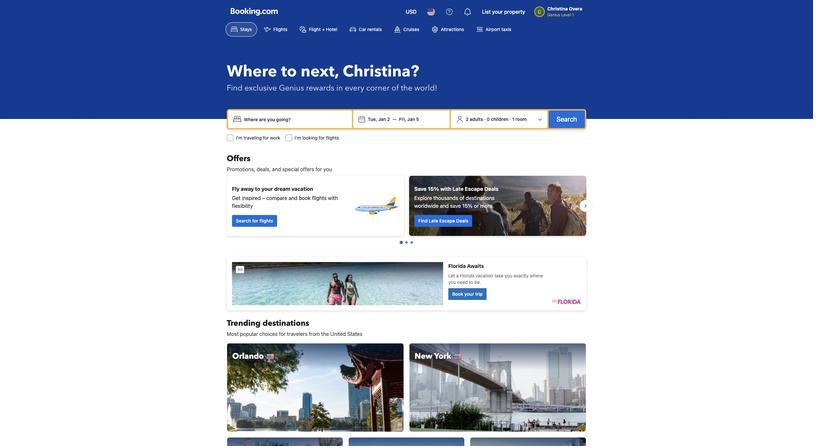 Task type: vqa. For each thing, say whether or not it's contained in the screenshot.
Level
yes



Task type: describe. For each thing, give the bounding box(es) containing it.
book
[[299, 195, 311, 201]]

stays
[[240, 26, 252, 32]]

offers
[[301, 166, 314, 172]]

children
[[491, 116, 509, 122]]

offers
[[227, 153, 251, 164]]

your inside fly away to your dream vacation get inspired – compare and book flights with flexibility
[[262, 186, 273, 192]]

fri,
[[399, 116, 406, 122]]

world!
[[415, 83, 438, 94]]

deals,
[[257, 166, 271, 172]]

choices
[[260, 331, 278, 337]]

search for flights link
[[232, 215, 277, 227]]

+
[[322, 26, 325, 32]]

flights link
[[259, 22, 293, 37]]

0 horizontal spatial 15%
[[428, 186, 439, 192]]

flight + hotel
[[309, 26, 338, 32]]

search for flights
[[236, 218, 273, 224]]

tue,
[[368, 116, 377, 122]]

i'm
[[295, 135, 301, 141]]

genius inside where to next, christina? find exclusive genius rewards in every corner of the world!
[[279, 83, 304, 94]]

fly away to your dream vacation image
[[353, 183, 399, 229]]

the inside trending destinations most popular choices for travelers from the united states
[[321, 331, 329, 337]]

fly
[[232, 186, 240, 192]]

main content containing offers
[[222, 153, 592, 446]]

late inside find late escape deals link
[[429, 218, 439, 224]]

find late escape deals
[[419, 218, 469, 224]]

airport taxis
[[486, 26, 512, 32]]

—
[[393, 116, 397, 122]]

with inside fly away to your dream vacation get inspired – compare and book flights with flexibility
[[328, 195, 338, 201]]

york
[[435, 351, 452, 362]]

0 horizontal spatial deals
[[457, 218, 469, 224]]

orlando link
[[227, 343, 404, 432]]

for right "looking"
[[319, 135, 325, 141]]

find inside find late escape deals link
[[419, 218, 428, 224]]

you
[[324, 166, 332, 172]]

car rentals link
[[344, 22, 388, 37]]

taxis
[[502, 26, 512, 32]]

flights inside fly away to your dream vacation get inspired – compare and book flights with flexibility
[[312, 195, 327, 201]]

list your property link
[[478, 4, 530, 20]]

–
[[262, 195, 265, 201]]

hotel
[[326, 26, 338, 32]]

0 vertical spatial flights
[[326, 135, 339, 141]]

1 inside dropdown button
[[513, 116, 515, 122]]

search button
[[549, 111, 585, 128]]

property
[[505, 9, 526, 15]]

i'm looking for flights
[[295, 135, 339, 141]]

car rentals
[[359, 26, 382, 32]]

save 15% with late escape deals explore thousands of destinations worldwide and save 15% or more
[[415, 186, 499, 209]]

christina?
[[343, 61, 420, 82]]

or
[[474, 203, 479, 209]]

overa
[[569, 6, 583, 11]]

1 vertical spatial 15%
[[463, 203, 473, 209]]

group of friends hiking in the mountains on a sunny day image
[[409, 176, 587, 236]]

advertisement region
[[227, 257, 587, 311]]

in
[[337, 83, 343, 94]]

search for search
[[557, 115, 578, 123]]

car
[[359, 26, 367, 32]]

save
[[450, 203, 461, 209]]

i'm traveling for work
[[236, 135, 280, 141]]

promotions,
[[227, 166, 255, 172]]

escape inside save 15% with late escape deals explore thousands of destinations worldwide and save 15% or more
[[465, 186, 483, 192]]

fri, jan 5 button
[[397, 113, 422, 125]]

list
[[482, 9, 491, 15]]

Where are you going? field
[[241, 113, 350, 125]]

2 adults · 0 children · 1 room
[[466, 116, 527, 122]]

of inside save 15% with late escape deals explore thousands of destinations worldwide and save 15% or more
[[460, 195, 465, 201]]

explore
[[415, 195, 432, 201]]

of inside where to next, christina? find exclusive genius rewards in every corner of the world!
[[392, 83, 399, 94]]

and inside fly away to your dream vacation get inspired – compare and book flights with flexibility
[[289, 195, 298, 201]]

for left work
[[263, 135, 269, 141]]

special
[[283, 166, 299, 172]]

1 jan from the left
[[379, 116, 386, 122]]

flights
[[274, 26, 288, 32]]

and inside offers promotions, deals, and special offers for you
[[272, 166, 281, 172]]

new york
[[415, 351, 452, 362]]

compare
[[267, 195, 287, 201]]

airport taxis link
[[471, 22, 517, 37]]

corner
[[367, 83, 390, 94]]

rentals
[[368, 26, 382, 32]]

for inside trending destinations most popular choices for travelers from the united states
[[279, 331, 286, 337]]

for inside search for flights "link"
[[252, 218, 259, 224]]

find inside where to next, christina? find exclusive genius rewards in every corner of the world!
[[227, 83, 243, 94]]

new york link
[[409, 343, 587, 432]]

find late escape deals link
[[415, 215, 473, 227]]

looking
[[303, 135, 318, 141]]

offers promotions, deals, and special offers for you
[[227, 153, 332, 172]]

travelers
[[287, 331, 308, 337]]

0 vertical spatial your
[[492, 9, 503, 15]]

0
[[487, 116, 490, 122]]

states
[[348, 331, 363, 337]]

from
[[309, 331, 320, 337]]

2 inside dropdown button
[[466, 116, 469, 122]]

where to next, christina? find exclusive genius rewards in every corner of the world!
[[227, 61, 438, 94]]



Task type: locate. For each thing, give the bounding box(es) containing it.
most
[[227, 331, 239, 337]]

of
[[392, 83, 399, 94], [460, 195, 465, 201]]

0 vertical spatial late
[[453, 186, 464, 192]]

genius down christina
[[548, 12, 561, 17]]

1 horizontal spatial of
[[460, 195, 465, 201]]

escape up or
[[465, 186, 483, 192]]

adults
[[470, 116, 483, 122]]

0 horizontal spatial late
[[429, 218, 439, 224]]

0 horizontal spatial of
[[392, 83, 399, 94]]

genius
[[548, 12, 561, 17], [279, 83, 304, 94]]

jan left 5
[[408, 116, 415, 122]]

search inside "link"
[[236, 218, 251, 224]]

1 horizontal spatial and
[[289, 195, 298, 201]]

0 vertical spatial 1
[[572, 12, 574, 17]]

region
[[222, 173, 592, 239]]

15%
[[428, 186, 439, 192], [463, 203, 473, 209]]

0 vertical spatial destinations
[[466, 195, 495, 201]]

your up –
[[262, 186, 273, 192]]

and left book
[[289, 195, 298, 201]]

1 vertical spatial to
[[255, 186, 260, 192]]

trending destinations most popular choices for travelers from the united states
[[227, 318, 363, 337]]

0 horizontal spatial search
[[236, 218, 251, 224]]

1 vertical spatial the
[[321, 331, 329, 337]]

your account menu christina overa genius level 1 element
[[535, 3, 585, 18]]

level
[[562, 12, 571, 17]]

jan
[[379, 116, 386, 122], [408, 116, 415, 122]]

flight + hotel link
[[294, 22, 343, 37]]

to right away
[[255, 186, 260, 192]]

every
[[345, 83, 365, 94]]

1 vertical spatial of
[[460, 195, 465, 201]]

1 horizontal spatial with
[[441, 186, 452, 192]]

1 horizontal spatial destinations
[[466, 195, 495, 201]]

your right list
[[492, 9, 503, 15]]

worldwide
[[415, 203, 439, 209]]

to left next,
[[281, 61, 297, 82]]

0 horizontal spatial genius
[[279, 83, 304, 94]]

2 vertical spatial flights
[[260, 218, 273, 224]]

1 vertical spatial find
[[419, 218, 428, 224]]

destinations up or
[[466, 195, 495, 201]]

to inside fly away to your dream vacation get inspired – compare and book flights with flexibility
[[255, 186, 260, 192]]

jan right tue,
[[379, 116, 386, 122]]

with up 'thousands'
[[441, 186, 452, 192]]

0 vertical spatial and
[[272, 166, 281, 172]]

to inside where to next, christina? find exclusive genius rewards in every corner of the world!
[[281, 61, 297, 82]]

1 vertical spatial 1
[[513, 116, 515, 122]]

tue, jan 2 button
[[365, 113, 393, 125]]

of right corner
[[392, 83, 399, 94]]

save
[[415, 186, 427, 192]]

flights down –
[[260, 218, 273, 224]]

christina
[[548, 6, 568, 11]]

1 horizontal spatial 15%
[[463, 203, 473, 209]]

1 horizontal spatial late
[[453, 186, 464, 192]]

christina overa genius level 1
[[548, 6, 583, 17]]

flexibility
[[232, 203, 253, 209]]

your
[[492, 9, 503, 15], [262, 186, 273, 192]]

0 horizontal spatial 2
[[387, 116, 390, 122]]

1 vertical spatial genius
[[279, 83, 304, 94]]

2
[[387, 116, 390, 122], [466, 116, 469, 122]]

1 down overa
[[572, 12, 574, 17]]

and right deals,
[[272, 166, 281, 172]]

new
[[415, 351, 433, 362]]

0 vertical spatial 15%
[[428, 186, 439, 192]]

to
[[281, 61, 297, 82], [255, 186, 260, 192]]

1 vertical spatial flights
[[312, 195, 327, 201]]

0 vertical spatial escape
[[465, 186, 483, 192]]

0 vertical spatial the
[[401, 83, 413, 94]]

2 horizontal spatial and
[[440, 203, 449, 209]]

0 horizontal spatial 1
[[513, 116, 515, 122]]

with right book
[[328, 195, 338, 201]]

the inside where to next, christina? find exclusive genius rewards in every corner of the world!
[[401, 83, 413, 94]]

find
[[227, 83, 243, 94], [419, 218, 428, 224]]

attractions
[[441, 26, 464, 32]]

i'm
[[236, 135, 243, 141]]

for
[[263, 135, 269, 141], [319, 135, 325, 141], [316, 166, 322, 172], [252, 218, 259, 224], [279, 331, 286, 337]]

1 horizontal spatial search
[[557, 115, 578, 123]]

1 · from the left
[[485, 116, 486, 122]]

find down where
[[227, 83, 243, 94]]

1 horizontal spatial your
[[492, 9, 503, 15]]

thousands
[[434, 195, 459, 201]]

0 vertical spatial of
[[392, 83, 399, 94]]

1 vertical spatial with
[[328, 195, 338, 201]]

usd
[[406, 9, 417, 15]]

1 vertical spatial escape
[[440, 218, 455, 224]]

0 horizontal spatial ·
[[485, 116, 486, 122]]

deals up more
[[485, 186, 499, 192]]

0 vertical spatial deals
[[485, 186, 499, 192]]

deals inside save 15% with late escape deals explore thousands of destinations worldwide and save 15% or more
[[485, 186, 499, 192]]

get
[[232, 195, 241, 201]]

0 horizontal spatial destinations
[[263, 318, 309, 329]]

main content
[[222, 153, 592, 446]]

0 horizontal spatial your
[[262, 186, 273, 192]]

1 vertical spatial late
[[429, 218, 439, 224]]

deals down save
[[457, 218, 469, 224]]

1 2 from the left
[[387, 116, 390, 122]]

flight
[[309, 26, 321, 32]]

0 horizontal spatial to
[[255, 186, 260, 192]]

0 horizontal spatial jan
[[379, 116, 386, 122]]

room
[[516, 116, 527, 122]]

1 vertical spatial search
[[236, 218, 251, 224]]

flights right "looking"
[[326, 135, 339, 141]]

1 vertical spatial deals
[[457, 218, 469, 224]]

vacation
[[292, 186, 313, 192]]

2 left —
[[387, 116, 390, 122]]

1 horizontal spatial find
[[419, 218, 428, 224]]

of up save
[[460, 195, 465, 201]]

region containing fly away to your dream vacation
[[222, 173, 592, 239]]

the
[[401, 83, 413, 94], [321, 331, 329, 337]]

15% right save
[[428, 186, 439, 192]]

airport
[[486, 26, 501, 32]]

2 2 from the left
[[466, 116, 469, 122]]

and inside save 15% with late escape deals explore thousands of destinations worldwide and save 15% or more
[[440, 203, 449, 209]]

usd button
[[402, 4, 421, 20]]

destinations inside trending destinations most popular choices for travelers from the united states
[[263, 318, 309, 329]]

with
[[441, 186, 452, 192], [328, 195, 338, 201]]

with inside save 15% with late escape deals explore thousands of destinations worldwide and save 15% or more
[[441, 186, 452, 192]]

booking.com image
[[231, 8, 278, 16]]

1 vertical spatial your
[[262, 186, 273, 192]]

destinations
[[466, 195, 495, 201], [263, 318, 309, 329]]

1
[[572, 12, 574, 17], [513, 116, 515, 122]]

1 horizontal spatial 1
[[572, 12, 574, 17]]

escape down save
[[440, 218, 455, 224]]

· left 0 at the top of the page
[[485, 116, 486, 122]]

0 horizontal spatial the
[[321, 331, 329, 337]]

dream
[[274, 186, 291, 192]]

late down the worldwide
[[429, 218, 439, 224]]

orlando
[[233, 351, 264, 362]]

2 vertical spatial and
[[440, 203, 449, 209]]

0 horizontal spatial and
[[272, 166, 281, 172]]

search
[[557, 115, 578, 123], [236, 218, 251, 224]]

for inside offers promotions, deals, and special offers for you
[[316, 166, 322, 172]]

work
[[270, 135, 280, 141]]

1 horizontal spatial genius
[[548, 12, 561, 17]]

traveling
[[244, 135, 262, 141]]

destinations up travelers
[[263, 318, 309, 329]]

1 vertical spatial and
[[289, 195, 298, 201]]

2 · from the left
[[510, 116, 511, 122]]

for right 'choices' on the left bottom of the page
[[279, 331, 286, 337]]

cruises link
[[389, 22, 425, 37]]

genius left rewards
[[279, 83, 304, 94]]

0 vertical spatial genius
[[548, 12, 561, 17]]

search for search for flights
[[236, 218, 251, 224]]

where
[[227, 61, 277, 82]]

the right from
[[321, 331, 329, 337]]

· right children
[[510, 116, 511, 122]]

2 jan from the left
[[408, 116, 415, 122]]

0 horizontal spatial with
[[328, 195, 338, 201]]

fly away to your dream vacation get inspired – compare and book flights with flexibility
[[232, 186, 338, 209]]

united
[[331, 331, 346, 337]]

deals
[[485, 186, 499, 192], [457, 218, 469, 224]]

stays link
[[226, 22, 258, 37]]

tue, jan 2 — fri, jan 5
[[368, 116, 419, 122]]

1 horizontal spatial 2
[[466, 116, 469, 122]]

escape
[[465, 186, 483, 192], [440, 218, 455, 224]]

late
[[453, 186, 464, 192], [429, 218, 439, 224]]

next,
[[301, 61, 339, 82]]

0 vertical spatial search
[[557, 115, 578, 123]]

0 horizontal spatial find
[[227, 83, 243, 94]]

1 left room
[[513, 116, 515, 122]]

1 horizontal spatial the
[[401, 83, 413, 94]]

1 inside christina overa genius level 1
[[572, 12, 574, 17]]

1 horizontal spatial escape
[[465, 186, 483, 192]]

search inside button
[[557, 115, 578, 123]]

late inside save 15% with late escape deals explore thousands of destinations worldwide and save 15% or more
[[453, 186, 464, 192]]

1 horizontal spatial ·
[[510, 116, 511, 122]]

progress bar
[[400, 241, 413, 244]]

0 horizontal spatial escape
[[440, 218, 455, 224]]

exclusive
[[245, 83, 277, 94]]

rewards
[[306, 83, 335, 94]]

2 adults · 0 children · 1 room button
[[454, 113, 545, 126]]

0 vertical spatial to
[[281, 61, 297, 82]]

flights inside "link"
[[260, 218, 273, 224]]

for left you
[[316, 166, 322, 172]]

0 vertical spatial with
[[441, 186, 452, 192]]

for down flexibility
[[252, 218, 259, 224]]

15% left or
[[463, 203, 473, 209]]

1 horizontal spatial to
[[281, 61, 297, 82]]

flights right book
[[312, 195, 327, 201]]

destinations inside save 15% with late escape deals explore thousands of destinations worldwide and save 15% or more
[[466, 195, 495, 201]]

2 left the adults
[[466, 116, 469, 122]]

inspired
[[242, 195, 261, 201]]

list your property
[[482, 9, 526, 15]]

1 horizontal spatial jan
[[408, 116, 415, 122]]

the left world!
[[401, 83, 413, 94]]

5
[[417, 116, 419, 122]]

popular
[[240, 331, 258, 337]]

cruises
[[404, 26, 420, 32]]

more
[[481, 203, 493, 209]]

trending
[[227, 318, 261, 329]]

genius inside christina overa genius level 1
[[548, 12, 561, 17]]

attractions link
[[426, 22, 470, 37]]

0 vertical spatial find
[[227, 83, 243, 94]]

and down 'thousands'
[[440, 203, 449, 209]]

1 horizontal spatial deals
[[485, 186, 499, 192]]

find down the worldwide
[[419, 218, 428, 224]]

away
[[241, 186, 254, 192]]

1 vertical spatial destinations
[[263, 318, 309, 329]]

late up 'thousands'
[[453, 186, 464, 192]]



